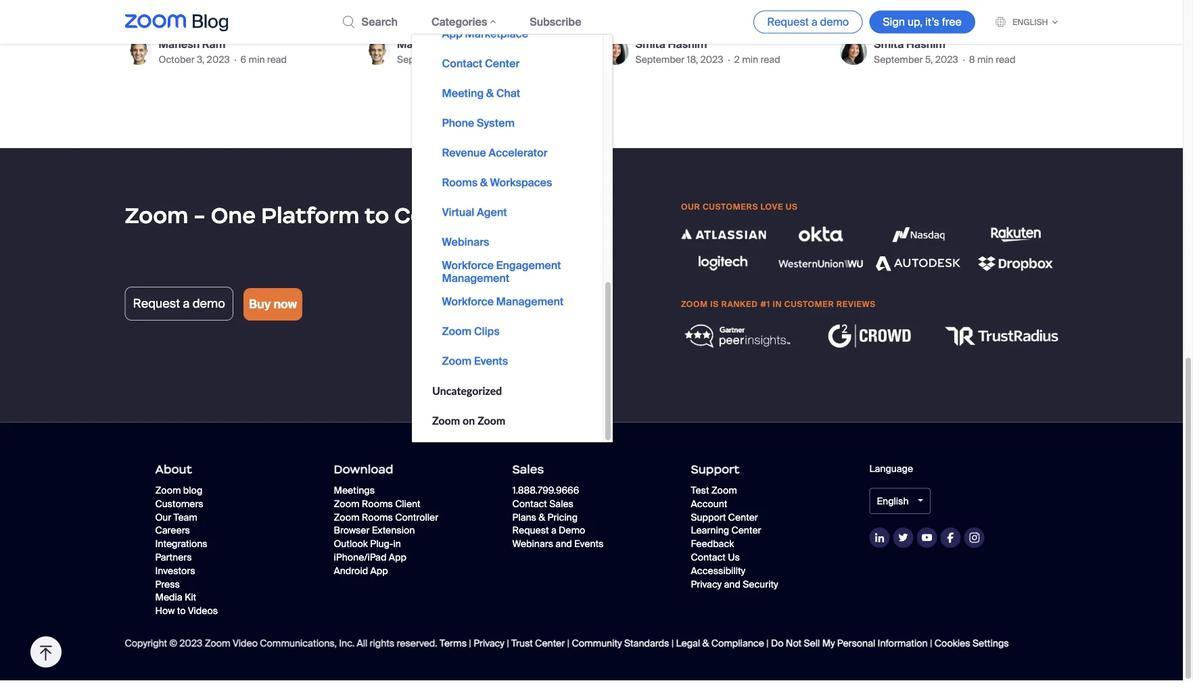 Task type: locate. For each thing, give the bounding box(es) containing it.
2023 for october 3, 2023
[[207, 53, 230, 66]]

browser extension link
[[334, 525, 415, 537]]

app up '25,'
[[442, 27, 462, 41]]

1 vertical spatial and
[[724, 578, 741, 591]]

center down "marketplace" in the top left of the page
[[485, 56, 519, 71]]

1 vertical spatial in
[[393, 538, 401, 551]]

0 vertical spatial english button
[[996, 17, 1058, 27]]

0 horizontal spatial request a demo link
[[125, 287, 233, 321]]

workforce for workforce engagement management
[[442, 258, 494, 273]]

1 horizontal spatial to
[[365, 202, 389, 229]]

0 vertical spatial contact
[[442, 56, 482, 71]]

events inside 1.888.799.9666 contact sales plans & pricing request a demo webinars and events
[[574, 538, 604, 551]]

0 horizontal spatial demo
[[193, 296, 225, 312]]

demo left sign
[[820, 15, 849, 29]]

mahesh ram image
[[125, 38, 152, 65], [363, 38, 390, 65]]

our team link
[[155, 511, 198, 524]]

0 vertical spatial management
[[442, 271, 509, 285]]

blog
[[183, 485, 202, 497]]

workforce up "zoom clips"
[[442, 295, 494, 309]]

rooms
[[442, 175, 477, 190], [362, 498, 393, 510], [362, 511, 393, 524]]

read for october 3, 2023
[[267, 53, 287, 66]]

smita hashim up september 5, 2023
[[874, 37, 946, 51]]

min right 5, at the top
[[978, 53, 994, 66]]

in inside meetings zoom rooms client zoom rooms controller browser extension outlook plug-in iphone/ipad app android app
[[393, 538, 401, 551]]

and down accessibillty link
[[724, 578, 741, 591]]

facebook image
[[947, 533, 954, 544]]

privacy and security link
[[691, 578, 778, 591]]

1 horizontal spatial mahesh ram image
[[363, 38, 390, 65]]

zoom on zoom link
[[432, 406, 525, 436]]

zoom right on
[[477, 414, 505, 427]]

contact down feedback link
[[691, 552, 726, 564]]

min right 2 at the top right of page
[[742, 53, 758, 66]]

1 horizontal spatial ram
[[441, 37, 464, 51]]

1 workforce from the top
[[442, 258, 494, 273]]

2 september from the left
[[636, 53, 685, 66]]

1 smita hashim link from the left
[[636, 36, 780, 52]]

partners link
[[155, 552, 192, 564]]

1 vertical spatial customers
[[155, 498, 203, 510]]

0 horizontal spatial smita hashim
[[636, 37, 707, 51]]

1 read from the left
[[267, 53, 287, 66]]

mahesh for september
[[397, 37, 438, 51]]

1 horizontal spatial privacy
[[691, 578, 722, 591]]

accessibillty
[[691, 565, 746, 577]]

0 vertical spatial request a demo link
[[754, 10, 863, 34]]

0 horizontal spatial mahesh ram link
[[159, 36, 287, 52]]

mahesh ram image for september 25, 2023
[[363, 38, 390, 65]]

september left the 18,
[[636, 53, 685, 66]]

1 horizontal spatial 8 min read
[[969, 53, 1016, 66]]

1 vertical spatial webinars
[[512, 538, 553, 551]]

management
[[442, 271, 509, 285], [496, 295, 563, 309]]

1 horizontal spatial us
[[786, 202, 798, 212]]

search
[[362, 15, 398, 29]]

and
[[556, 538, 572, 551], [724, 578, 741, 591]]

1 horizontal spatial request
[[512, 525, 549, 537]]

1 8 min read from the left
[[498, 53, 544, 66]]

1 vertical spatial our
[[155, 511, 171, 524]]

1 vertical spatial to
[[177, 605, 186, 618]]

0 horizontal spatial english button
[[870, 488, 931, 515]]

1 ram from the left
[[202, 37, 226, 51]]

media kit link
[[155, 592, 196, 604]]

plans
[[512, 511, 536, 524]]

privacy left trust
[[474, 637, 505, 650]]

0 vertical spatial and
[[556, 538, 572, 551]]

0 horizontal spatial mahesh ram
[[159, 37, 226, 51]]

& right legal
[[703, 637, 709, 650]]

25,
[[448, 53, 462, 66]]

sales up "pricing"
[[549, 498, 574, 510]]

request a demo for the left request a demo link
[[133, 296, 225, 312]]

1 horizontal spatial smita hashim link
[[874, 36, 1016, 52]]

0 vertical spatial a
[[812, 15, 818, 29]]

1 horizontal spatial webinars
[[512, 538, 553, 551]]

0 vertical spatial our
[[681, 202, 700, 212]]

2 ram from the left
[[441, 37, 464, 51]]

system
[[477, 116, 515, 130]]

1 smita hashim from the left
[[636, 37, 707, 51]]

information
[[878, 637, 928, 650]]

8 min read down "marketplace" in the top left of the page
[[498, 53, 544, 66]]

1 vertical spatial management
[[496, 295, 563, 309]]

1 horizontal spatial contact
[[512, 498, 547, 510]]

2 mahesh from the left
[[397, 37, 438, 51]]

plans & pricing link
[[512, 511, 578, 524]]

min
[[249, 53, 265, 66], [506, 53, 522, 66], [742, 53, 758, 66], [978, 53, 994, 66]]

1 horizontal spatial app
[[389, 552, 407, 564]]

one
[[211, 202, 256, 229]]

1 horizontal spatial demo
[[820, 15, 849, 29]]

4 min from the left
[[978, 53, 994, 66]]

request a demo
[[767, 15, 849, 29], [133, 296, 225, 312]]

zoom inside zoom blog customers our team careers integrations partners investors press media kit how to videos
[[155, 485, 181, 497]]

8 right 5, at the top
[[969, 53, 975, 66]]

1 horizontal spatial september
[[636, 53, 685, 66]]

mahesh for october
[[159, 37, 200, 51]]

webinars inside categories element
[[442, 235, 489, 249]]

privacy inside test zoom account support center learning center feedback contact us accessibillty privacy and security
[[691, 578, 722, 591]]

contact up meeting at left
[[442, 56, 482, 71]]

6 min read
[[241, 53, 287, 66]]

2 workforce from the top
[[442, 295, 494, 309]]

us up "accessibillty"
[[728, 552, 740, 564]]

to down "media kit" link
[[177, 605, 186, 618]]

inc.
[[339, 637, 355, 650]]

8 down "marketplace" in the top left of the page
[[498, 53, 504, 66]]

2 smita hashim image from the left
[[840, 38, 867, 65]]

zoom up account
[[712, 485, 737, 497]]

2023 for september 25, 2023
[[464, 53, 487, 66]]

3 september from the left
[[874, 53, 923, 66]]

read
[[267, 53, 287, 66], [525, 53, 544, 66], [761, 53, 780, 66], [996, 53, 1016, 66]]

1 horizontal spatial our
[[681, 202, 700, 212]]

1 8 from the left
[[498, 53, 504, 66]]

1 vertical spatial workforce
[[442, 295, 494, 309]]

demo for the top request a demo link
[[820, 15, 849, 29]]

ram up 3,
[[202, 37, 226, 51]]

mahesh ram link up contact center
[[397, 36, 544, 52]]

workforce engagement management link
[[442, 257, 583, 287]]

do
[[771, 637, 784, 650]]

to left the connect
[[365, 202, 389, 229]]

mahesh ram image for october 3, 2023
[[125, 38, 152, 65]]

support down account link
[[691, 511, 726, 524]]

rooms up virtual
[[442, 175, 477, 190]]

september for september 18, 2023
[[636, 53, 685, 66]]

app down plug-
[[389, 552, 407, 564]]

1 hashim from the left
[[668, 37, 707, 51]]

webinars down request a demo link
[[512, 538, 553, 551]]

sign
[[883, 15, 905, 29]]

1 mahesh ram image from the left
[[125, 38, 152, 65]]

legal & compliance link
[[676, 637, 764, 650]]

request for the left request a demo link
[[133, 296, 180, 312]]

support
[[691, 462, 740, 477], [691, 511, 726, 524]]

customer
[[785, 299, 834, 310]]

3 read from the left
[[761, 53, 780, 66]]

0 vertical spatial workforce
[[442, 258, 494, 273]]

ram for 25,
[[441, 37, 464, 51]]

mahesh ram image down search
[[363, 38, 390, 65]]

partners
[[155, 552, 192, 564]]

smita for september 18, 2023
[[636, 37, 666, 51]]

| left legal
[[672, 637, 674, 650]]

2 mahesh ram image from the left
[[363, 38, 390, 65]]

subscribe
[[530, 15, 581, 29]]

0 horizontal spatial a
[[183, 296, 190, 312]]

1 support from the top
[[691, 462, 740, 477]]

2 min from the left
[[506, 53, 522, 66]]

instagram image
[[969, 533, 980, 544]]

| left trust
[[507, 637, 509, 650]]

4 read from the left
[[996, 53, 1016, 66]]

smita hashim up september 18, 2023
[[636, 37, 707, 51]]

8
[[498, 53, 504, 66], [969, 53, 975, 66]]

smita hashim image left september 18, 2023
[[602, 38, 629, 65]]

2 smita hashim from the left
[[874, 37, 946, 51]]

support up test zoom link
[[691, 462, 740, 477]]

revenue accelerator
[[442, 146, 547, 160]]

8 for smita hashim
[[969, 53, 975, 66]]

1 horizontal spatial smita hashim
[[874, 37, 946, 51]]

0 horizontal spatial mahesh ram image
[[125, 38, 152, 65]]

& inside 1.888.799.9666 contact sales plans & pricing request a demo webinars and events
[[539, 511, 545, 524]]

| left do
[[767, 637, 769, 650]]

0 vertical spatial webinars
[[442, 235, 489, 249]]

1 horizontal spatial english
[[1013, 17, 1048, 27]]

september for september 5, 2023
[[874, 53, 923, 66]]

1 horizontal spatial mahesh ram link
[[397, 36, 544, 52]]

| left cookies on the right of the page
[[930, 637, 933, 650]]

learning
[[691, 525, 729, 537]]

1 mahesh from the left
[[159, 37, 200, 51]]

mahesh up september 25, 2023
[[397, 37, 438, 51]]

1 vertical spatial request a demo
[[133, 296, 225, 312]]

mahesh ram for september
[[397, 37, 464, 51]]

management inside workforce engagement management
[[442, 271, 509, 285]]

community standards link
[[572, 637, 669, 650]]

0 horizontal spatial us
[[728, 552, 740, 564]]

workforce inside workforce engagement management
[[442, 258, 494, 273]]

0 horizontal spatial smita hashim image
[[602, 38, 629, 65]]

hashim up 5, at the top
[[907, 37, 946, 51]]

2 horizontal spatial september
[[874, 53, 923, 66]]

browser
[[334, 525, 370, 537]]

zoom down meetings
[[334, 498, 360, 510]]

accessibillty link
[[691, 565, 746, 577]]

customers down zoom blog link
[[155, 498, 203, 510]]

english
[[1013, 17, 1048, 27], [877, 495, 911, 508]]

hashim up the 18,
[[668, 37, 707, 51]]

support link
[[691, 462, 740, 477]]

2 vertical spatial contact
[[691, 552, 726, 564]]

1 horizontal spatial 8
[[969, 53, 975, 66]]

0 horizontal spatial and
[[556, 538, 572, 551]]

min for september 25, 2023
[[506, 53, 522, 66]]

1 horizontal spatial request a demo
[[767, 15, 849, 29]]

ram for 3,
[[202, 37, 226, 51]]

8 for mahesh ram
[[498, 53, 504, 66]]

language
[[870, 463, 913, 475]]

smita hashim link for 5,
[[874, 36, 1016, 52]]

mahesh ram image left october
[[125, 38, 152, 65]]

zoom - one platform to connect
[[125, 202, 491, 229]]

customers link
[[155, 498, 203, 510]]

| right terms
[[469, 637, 471, 650]]

mahesh ram up september 25, 2023
[[397, 37, 464, 51]]

8 min read right 5, at the top
[[969, 53, 1016, 66]]

1 september from the left
[[397, 53, 446, 66]]

1 horizontal spatial mahesh ram
[[397, 37, 464, 51]]

1 vertical spatial privacy
[[474, 637, 505, 650]]

1 horizontal spatial smita
[[874, 37, 904, 51]]

3 min from the left
[[742, 53, 758, 66]]

mahesh ram link up 6 on the left top of page
[[159, 36, 287, 52]]

request a demo link
[[754, 10, 863, 34], [125, 287, 233, 321]]

2 horizontal spatial contact
[[691, 552, 726, 564]]

2 hashim from the left
[[907, 37, 946, 51]]

2 horizontal spatial a
[[812, 15, 818, 29]]

0 vertical spatial events
[[474, 354, 508, 368]]

hashim for 18,
[[668, 37, 707, 51]]

contact up plans on the left of the page
[[512, 498, 547, 510]]

to inside zoom blog customers our team careers integrations partners investors press media kit how to videos
[[177, 605, 186, 618]]

1 mahesh ram from the left
[[159, 37, 226, 51]]

zoom events link
[[442, 346, 508, 376]]

contact
[[442, 56, 482, 71], [512, 498, 547, 510], [691, 552, 726, 564]]

integrations link
[[155, 538, 207, 551]]

zoom up browser
[[334, 511, 360, 524]]

1 horizontal spatial hashim
[[907, 37, 946, 51]]

request
[[767, 15, 809, 29], [133, 296, 180, 312], [512, 525, 549, 537]]

0 horizontal spatial in
[[393, 538, 401, 551]]

twitter image
[[898, 534, 909, 542]]

0 vertical spatial demo
[[820, 15, 849, 29]]

1 vertical spatial request a demo link
[[125, 287, 233, 321]]

0 horizontal spatial smita hashim link
[[636, 36, 780, 52]]

in down 'extension'
[[393, 538, 401, 551]]

contact sales link
[[512, 498, 574, 510]]

1 vertical spatial request
[[133, 296, 180, 312]]

ram
[[202, 37, 226, 51], [441, 37, 464, 51]]

2023 right 5, at the top
[[936, 53, 959, 66]]

ranked
[[722, 299, 758, 310]]

2023 right the 18,
[[701, 53, 724, 66]]

2 8 from the left
[[969, 53, 975, 66]]

0 vertical spatial app
[[442, 27, 462, 41]]

contact inside test zoom account support center learning center feedback contact us accessibillty privacy and security
[[691, 552, 726, 564]]

| left community
[[567, 637, 570, 650]]

2 read from the left
[[525, 53, 544, 66]]

webinars down virtual
[[442, 235, 489, 249]]

0 horizontal spatial request a demo
[[133, 296, 225, 312]]

©
[[169, 637, 177, 650]]

september left '25,'
[[397, 53, 446, 66]]

a for the top request a demo link
[[812, 15, 818, 29]]

events down clips
[[474, 354, 508, 368]]

webinars inside 1.888.799.9666 contact sales plans & pricing request a demo webinars and events
[[512, 538, 553, 551]]

2 vertical spatial request
[[512, 525, 549, 537]]

1 horizontal spatial smita hashim image
[[840, 38, 867, 65]]

0 vertical spatial privacy
[[691, 578, 722, 591]]

1 vertical spatial sales
[[549, 498, 574, 510]]

hashim for 5,
[[907, 37, 946, 51]]

1 horizontal spatial request a demo link
[[754, 10, 863, 34]]

contact inside 1.888.799.9666 contact sales plans & pricing request a demo webinars and events
[[512, 498, 547, 510]]

2 vertical spatial rooms
[[362, 511, 393, 524]]

management down workforce engagement management 'link'
[[496, 295, 563, 309]]

mahesh up october
[[159, 37, 200, 51]]

2 smita from the left
[[874, 37, 904, 51]]

1 horizontal spatial and
[[724, 578, 741, 591]]

2 mahesh ram from the left
[[397, 37, 464, 51]]

1 smita hashim image from the left
[[602, 38, 629, 65]]

privacy down "accessibillty"
[[691, 578, 722, 591]]

smita up september 18, 2023
[[636, 37, 666, 51]]

2 vertical spatial a
[[551, 525, 557, 537]]

min for september 18, 2023
[[742, 53, 758, 66]]

0 horizontal spatial webinars
[[442, 235, 489, 249]]

1 min from the left
[[249, 53, 265, 66]]

1 vertical spatial contact
[[512, 498, 547, 510]]

5,
[[925, 53, 933, 66]]

1 horizontal spatial events
[[574, 538, 604, 551]]

investors link
[[155, 565, 195, 577]]

mahesh ram up october 3, 2023 at the left of the page
[[159, 37, 226, 51]]

do not sell my personal information link
[[771, 637, 928, 650]]

controller
[[395, 511, 438, 524]]

and down demo
[[556, 538, 572, 551]]

demo
[[559, 525, 585, 537]]

smita hashim image
[[602, 38, 629, 65], [840, 38, 867, 65]]

smita hashim image left september 5, 2023
[[840, 38, 867, 65]]

0 vertical spatial us
[[786, 202, 798, 212]]

min right 6 on the left top of page
[[249, 53, 265, 66]]

0 vertical spatial sales
[[512, 462, 544, 477]]

september left 5, at the top
[[874, 53, 923, 66]]

trust
[[511, 637, 533, 650]]

0 horizontal spatial 8 min read
[[498, 53, 544, 66]]

1 horizontal spatial sales
[[549, 498, 574, 510]]

1 horizontal spatial a
[[551, 525, 557, 537]]

0 vertical spatial rooms
[[442, 175, 477, 190]]

0 horizontal spatial events
[[474, 354, 508, 368]]

smita hashim link up 5, at the top
[[874, 36, 1016, 52]]

0 horizontal spatial smita
[[636, 37, 666, 51]]

2023 right 3,
[[207, 53, 230, 66]]

smita for september 5, 2023
[[874, 37, 904, 51]]

in right #1
[[773, 299, 782, 310]]

us right love
[[786, 202, 798, 212]]

1 vertical spatial events
[[574, 538, 604, 551]]

sales up 1.888.799.9666 link
[[512, 462, 544, 477]]

-
[[194, 202, 206, 229]]

ram up '25,'
[[441, 37, 464, 51]]

engagement
[[496, 258, 561, 273]]

0 horizontal spatial english
[[877, 495, 911, 508]]

marketplace
[[465, 27, 528, 41]]

1 mahesh ram link from the left
[[159, 36, 287, 52]]

workforce down webinars link
[[442, 258, 494, 273]]

2 8 min read from the left
[[969, 53, 1016, 66]]

1 vertical spatial english
[[877, 495, 911, 508]]

& down contact sales 'link' at the bottom of page
[[539, 511, 545, 524]]

mahesh ram link for september 25, 2023
[[397, 36, 544, 52]]

settings
[[973, 637, 1009, 650]]

0 vertical spatial request a demo
[[767, 15, 849, 29]]

0 horizontal spatial our
[[155, 511, 171, 524]]

meeting
[[442, 86, 484, 100]]

october
[[159, 53, 195, 66]]

customers left love
[[703, 202, 758, 212]]

events down demo
[[574, 538, 604, 551]]

2 support from the top
[[691, 511, 726, 524]]

0 horizontal spatial september
[[397, 53, 446, 66]]

compliance
[[711, 637, 764, 650]]

customers inside zoom blog customers our team careers integrations partners investors press media kit how to videos
[[155, 498, 203, 510]]

0 vertical spatial support
[[691, 462, 740, 477]]

test zoom account support center learning center feedback contact us accessibillty privacy and security
[[691, 485, 778, 591]]

demo left buy
[[193, 296, 225, 312]]

mahesh ram link for october 3, 2023
[[159, 36, 287, 52]]

2 mahesh ram link from the left
[[397, 36, 544, 52]]

1 vertical spatial us
[[728, 552, 740, 564]]

investors
[[155, 565, 195, 577]]

management up workforce management
[[442, 271, 509, 285]]

app down iphone/ipad app link at bottom
[[370, 565, 388, 577]]

security
[[743, 578, 778, 591]]

smita hashim link up the 18,
[[636, 36, 780, 52]]

2023 right '25,'
[[464, 53, 487, 66]]

pricing
[[548, 511, 578, 524]]

rooms up zoom rooms controller link
[[362, 498, 393, 510]]

zoom up customers link
[[155, 485, 181, 497]]

2 smita hashim link from the left
[[874, 36, 1016, 52]]

min down "marketplace" in the top left of the page
[[506, 53, 522, 66]]

2 vertical spatial app
[[370, 565, 388, 577]]

support inside test zoom account support center learning center feedback contact us accessibillty privacy and security
[[691, 511, 726, 524]]

1 smita from the left
[[636, 37, 666, 51]]

zoom left the video
[[205, 637, 230, 650]]

smita down sign
[[874, 37, 904, 51]]

0 horizontal spatial customers
[[155, 498, 203, 510]]

virtual
[[442, 205, 474, 219]]

rooms down zoom rooms client link
[[362, 511, 393, 524]]



Task type: describe. For each thing, give the bounding box(es) containing it.
a for the left request a demo link
[[183, 296, 190, 312]]

1.888.799.9666 contact sales plans & pricing request a demo webinars and events
[[512, 485, 604, 551]]

learning center link
[[691, 525, 761, 537]]

download link
[[334, 462, 393, 477]]

buy now link
[[244, 289, 302, 321]]

zoom blog link
[[155, 485, 202, 497]]

virtual agent link
[[442, 198, 507, 227]]

clips
[[474, 324, 499, 339]]

min for september 5, 2023
[[978, 53, 994, 66]]

our customers love us
[[681, 202, 798, 212]]

1 vertical spatial rooms
[[362, 498, 393, 510]]

1.888.799.9666 link
[[512, 485, 579, 497]]

demo for the left request a demo link
[[193, 296, 225, 312]]

2023 for september 5, 2023
[[936, 53, 959, 66]]

request a demo for the top request a demo link
[[767, 15, 849, 29]]

zoom events
[[442, 354, 508, 368]]

18,
[[687, 53, 698, 66]]

rooms & workspaces
[[442, 175, 552, 190]]

zoom left '-'
[[125, 202, 188, 229]]

linkedin image
[[875, 534, 885, 543]]

a inside 1.888.799.9666 contact sales plans & pricing request a demo webinars and events
[[551, 525, 557, 537]]

phone system
[[442, 116, 515, 130]]

rooms inside categories element
[[442, 175, 477, 190]]

android app link
[[334, 565, 388, 577]]

2
[[734, 53, 740, 66]]

center down support center link
[[732, 525, 761, 537]]

our inside zoom blog customers our team careers integrations partners investors press media kit how to videos
[[155, 511, 171, 524]]

request a demo link
[[512, 525, 585, 537]]

& left chat
[[486, 86, 494, 100]]

us inside test zoom account support center learning center feedback contact us accessibillty privacy and security
[[728, 552, 740, 564]]

read for september 25, 2023
[[525, 53, 544, 66]]

cookies
[[935, 637, 971, 650]]

3 | from the left
[[567, 637, 570, 650]]

about
[[155, 462, 192, 477]]

press link
[[155, 578, 180, 591]]

meetings link
[[334, 485, 375, 497]]

workforce for workforce management
[[442, 295, 494, 309]]

my
[[822, 637, 835, 650]]

app inside app marketplace link
[[442, 27, 462, 41]]

zoom inside test zoom account support center learning center feedback contact us accessibillty privacy and security
[[712, 485, 737, 497]]

uncategorized
[[432, 384, 502, 397]]

meetings zoom rooms client zoom rooms controller browser extension outlook plug-in iphone/ipad app android app
[[334, 485, 438, 577]]

on
[[462, 414, 475, 427]]

now
[[274, 297, 297, 313]]

and inside test zoom account support center learning center feedback contact us accessibillty privacy and security
[[724, 578, 741, 591]]

accelerator
[[488, 146, 547, 160]]

1 horizontal spatial english button
[[996, 17, 1058, 27]]

zoom left clips
[[442, 324, 471, 339]]

contact inside "link"
[[442, 56, 482, 71]]

not
[[786, 637, 802, 650]]

client
[[395, 498, 421, 510]]

zoom left is at the right of the page
[[681, 299, 708, 310]]

read for september 5, 2023
[[996, 53, 1016, 66]]

copyright
[[125, 637, 167, 650]]

8 min read for smita hashim
[[969, 53, 1016, 66]]

zoom clips
[[442, 324, 499, 339]]

is
[[711, 299, 719, 310]]

0 vertical spatial english
[[1013, 17, 1048, 27]]

1.888.799.9666
[[512, 485, 579, 497]]

request for the top request a demo link
[[767, 15, 809, 29]]

meeting & chat
[[442, 86, 520, 100]]

smita hashim for 18,
[[636, 37, 707, 51]]

4 | from the left
[[672, 637, 674, 650]]

0 vertical spatial in
[[773, 299, 782, 310]]

android
[[334, 565, 368, 577]]

download
[[334, 462, 393, 477]]

communications,
[[260, 637, 337, 650]]

categories button
[[432, 15, 496, 29]]

how
[[155, 605, 175, 618]]

chat
[[496, 86, 520, 100]]

copyright © 2023 zoom video communications, inc. all rights reserved. terms | privacy | trust center | community standards | legal & compliance | do not sell my personal information | cookies settings
[[125, 637, 1009, 650]]

video
[[233, 637, 258, 650]]

virtual agent
[[442, 205, 507, 219]]

zoom is ranked #1 in customer reviews
[[681, 299, 876, 310]]

october 3, 2023
[[159, 53, 230, 66]]

1 vertical spatial english button
[[870, 488, 931, 515]]

trust center link
[[511, 637, 565, 650]]

app marketplace link
[[442, 19, 528, 49]]

0 horizontal spatial app
[[370, 565, 388, 577]]

center right trust
[[535, 637, 565, 650]]

read for september 18, 2023
[[761, 53, 780, 66]]

webinars and events link
[[512, 538, 604, 551]]

1 vertical spatial app
[[389, 552, 407, 564]]

zoom up "uncategorized"
[[442, 354, 471, 368]]

mahesh ram for october
[[159, 37, 226, 51]]

app marketplace
[[442, 27, 528, 41]]

smita hashim image for september 5, 2023
[[840, 38, 867, 65]]

sign up, it's free link
[[870, 10, 976, 34]]

6
[[241, 53, 246, 66]]

test zoom link
[[691, 485, 737, 497]]

contact center link
[[442, 49, 519, 78]]

center up learning center "link"
[[728, 511, 758, 524]]

extension
[[372, 525, 415, 537]]

smita hashim for 5,
[[874, 37, 946, 51]]

zoom blog customers our team careers integrations partners investors press media kit how to videos
[[155, 485, 218, 618]]

and inside 1.888.799.9666 contact sales plans & pricing request a demo webinars and events
[[556, 538, 572, 551]]

up,
[[908, 15, 923, 29]]

feedback
[[691, 538, 734, 551]]

connect
[[394, 202, 491, 229]]

videos
[[188, 605, 218, 618]]

cookies settings link
[[935, 637, 1009, 650]]

reviews
[[837, 299, 876, 310]]

agent
[[477, 205, 507, 219]]

0 horizontal spatial sales
[[512, 462, 544, 477]]

phone
[[442, 116, 474, 130]]

2023 for september 18, 2023
[[701, 53, 724, 66]]

account
[[691, 498, 728, 510]]

meetings
[[334, 485, 375, 497]]

1 | from the left
[[469, 637, 471, 650]]

careers
[[155, 525, 190, 537]]

min for october 3, 2023
[[249, 53, 265, 66]]

sell
[[804, 637, 820, 650]]

2023 right ©
[[180, 637, 203, 650]]

rooms & workspaces link
[[442, 168, 552, 198]]

legal
[[676, 637, 700, 650]]

zoom left on
[[432, 414, 460, 427]]

& up agent
[[480, 175, 487, 190]]

2 | from the left
[[507, 637, 509, 650]]

it's
[[926, 15, 940, 29]]

smita hashim image for september 18, 2023
[[602, 38, 629, 65]]

0 horizontal spatial privacy
[[474, 637, 505, 650]]

zoom rooms client link
[[334, 498, 421, 510]]

0 vertical spatial customers
[[703, 202, 758, 212]]

events inside "link"
[[474, 354, 508, 368]]

5 | from the left
[[767, 637, 769, 650]]

6 | from the left
[[930, 637, 933, 650]]

smita hashim link for 18,
[[636, 36, 780, 52]]

love
[[761, 202, 784, 212]]

request inside 1.888.799.9666 contact sales plans & pricing request a demo webinars and events
[[512, 525, 549, 537]]

terms link
[[440, 637, 467, 650]]

zoom on zoom
[[432, 414, 505, 427]]

sales inside 1.888.799.9666 contact sales plans & pricing request a demo webinars and events
[[549, 498, 574, 510]]

center inside "link"
[[485, 56, 519, 71]]

test
[[691, 485, 709, 497]]

youtube image
[[922, 535, 933, 542]]

categories element
[[411, 0, 614, 443]]

revenue accelerator link
[[442, 138, 547, 168]]

all
[[357, 637, 368, 650]]

kit
[[185, 592, 196, 604]]

september 5, 2023
[[874, 53, 959, 66]]

subscribe link
[[530, 15, 581, 29]]

8 min read for mahesh ram
[[498, 53, 544, 66]]

september for september 25, 2023
[[397, 53, 446, 66]]

feedback link
[[691, 538, 734, 551]]



Task type: vqa. For each thing, say whether or not it's contained in the screenshot.
Life
no



